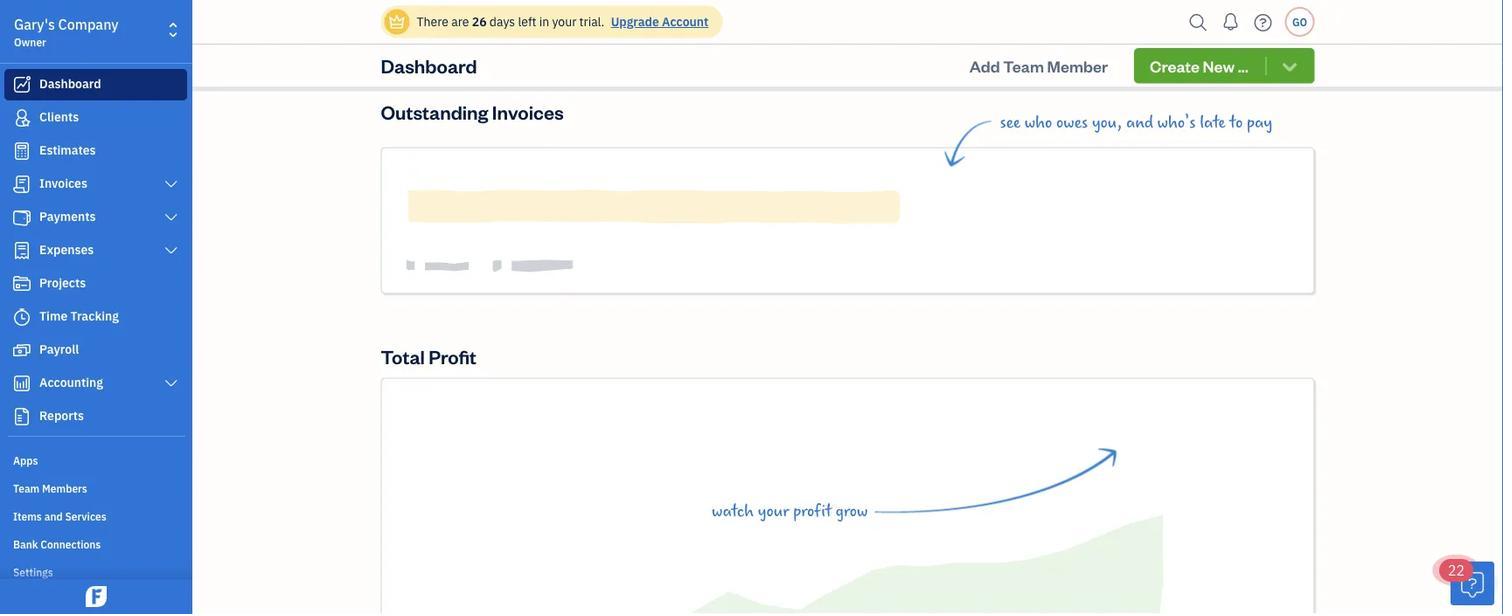 Task type: describe. For each thing, give the bounding box(es) containing it.
accounting
[[39, 375, 103, 391]]

money image
[[11, 342, 32, 359]]

who's
[[1158, 113, 1196, 133]]

chevrondown image
[[1280, 57, 1300, 75]]

payments
[[39, 209, 96, 225]]

an for create
[[1149, 41, 1167, 61]]

crown image
[[388, 13, 406, 31]]

upgrade
[[611, 14, 659, 30]]

profit
[[793, 503, 832, 522]]

payroll
[[39, 342, 79, 358]]

client image
[[11, 109, 32, 127]]

clients link
[[4, 102, 187, 134]]

bank connections link
[[4, 531, 187, 557]]

members
[[42, 482, 87, 496]]

payment image
[[11, 209, 32, 227]]

left
[[518, 14, 536, 30]]

owes
[[1057, 113, 1088, 133]]

go
[[1293, 15, 1308, 29]]

1 horizontal spatial dashboard
[[381, 53, 477, 78]]

estimate image
[[11, 143, 32, 160]]

team members
[[13, 482, 87, 496]]

chevron large down image for accounting
[[163, 377, 179, 391]]

watch
[[712, 503, 754, 522]]

items and services
[[13, 510, 106, 524]]

trial.
[[580, 14, 605, 30]]

0 vertical spatial and
[[1126, 113, 1154, 133]]

time tracking
[[39, 308, 119, 324]]

timer image
[[11, 309, 32, 326]]

accounting link
[[4, 368, 187, 400]]

add a client link
[[711, 33, 982, 70]]

expenses
[[39, 242, 94, 258]]

invoices link
[[4, 169, 187, 200]]

service
[[561, 41, 615, 61]]

tracking
[[70, 308, 119, 324]]

services
[[65, 510, 106, 524]]

notifications image
[[1217, 4, 1245, 39]]

search image
[[1185, 9, 1213, 35]]

1 horizontal spatial invoices
[[492, 100, 564, 125]]

gary's
[[14, 15, 55, 34]]

create new …
[[1150, 56, 1249, 76]]

watch your profit grow
[[712, 503, 868, 522]]

expenses link
[[4, 235, 187, 267]]

apps
[[13, 454, 38, 468]]

there are 26 days left in your trial. upgrade account
[[417, 14, 709, 30]]

1 horizontal spatial your
[[758, 503, 789, 522]]

member
[[1047, 55, 1108, 76]]

add an item or service
[[448, 41, 615, 61]]

payroll link
[[4, 335, 187, 366]]

add for add an item or service
[[448, 41, 477, 61]]

create for create an invoice
[[1097, 41, 1146, 61]]

resource center badge image
[[1451, 562, 1495, 606]]

pay
[[1247, 113, 1273, 133]]

…
[[1238, 56, 1249, 76]]

team inside button
[[1003, 55, 1044, 76]]

create new … button
[[1134, 48, 1315, 84]]

add team member button
[[954, 48, 1124, 83]]

go to help image
[[1249, 9, 1277, 35]]

company
[[58, 15, 119, 34]]

chevron large down image
[[163, 244, 179, 258]]

projects link
[[4, 269, 187, 300]]

team members link
[[4, 475, 187, 501]]

owner
[[14, 35, 46, 49]]

time tracking link
[[4, 302, 187, 333]]

client
[[848, 41, 891, 61]]

report image
[[11, 408, 32, 426]]

an for add
[[481, 41, 499, 61]]

team inside main element
[[13, 482, 40, 496]]

see
[[1000, 113, 1021, 133]]

dashboard inside main element
[[39, 76, 101, 92]]

estimates link
[[4, 136, 187, 167]]

22 button
[[1440, 560, 1495, 606]]

days
[[490, 14, 515, 30]]



Task type: locate. For each thing, give the bounding box(es) containing it.
22
[[1448, 562, 1465, 580]]

a
[[835, 41, 844, 61]]

1 vertical spatial and
[[44, 510, 63, 524]]

create left new on the right top
[[1150, 56, 1200, 76]]

an left invoice
[[1149, 41, 1167, 61]]

add inside add a client link
[[802, 41, 831, 61]]

add team member
[[970, 55, 1108, 76]]

your right in on the top
[[552, 14, 577, 30]]

see who owes you, and who's late to pay
[[1000, 113, 1273, 133]]

0 horizontal spatial create
[[1097, 41, 1146, 61]]

gary's company owner
[[14, 15, 119, 49]]

reports
[[39, 408, 84, 424]]

and
[[1126, 113, 1154, 133], [44, 510, 63, 524]]

clients
[[39, 109, 79, 125]]

1 an from the left
[[481, 41, 499, 61]]

payments link
[[4, 202, 187, 234]]

reports link
[[4, 401, 187, 433]]

add left a
[[802, 41, 831, 61]]

0 horizontal spatial and
[[44, 510, 63, 524]]

2 an from the left
[[1149, 41, 1167, 61]]

chevron large down image for invoices
[[163, 178, 179, 192]]

your left profit
[[758, 503, 789, 522]]

0 horizontal spatial an
[[481, 41, 499, 61]]

items and services link
[[4, 503, 187, 529]]

team down apps
[[13, 482, 40, 496]]

freshbooks image
[[82, 587, 110, 608]]

0 horizontal spatial add
[[448, 41, 477, 61]]

chevron large down image inside accounting link
[[163, 377, 179, 391]]

1 horizontal spatial team
[[1003, 55, 1044, 76]]

team
[[1003, 55, 1044, 76], [13, 482, 40, 496]]

add for add a client
[[802, 41, 831, 61]]

3 chevron large down image from the top
[[163, 377, 179, 391]]

0 vertical spatial your
[[552, 14, 577, 30]]

add inside add an item or service link
[[448, 41, 477, 61]]

total
[[381, 345, 425, 370]]

and right items
[[44, 510, 63, 524]]

chevron large down image
[[163, 178, 179, 192], [163, 211, 179, 225], [163, 377, 179, 391]]

add a client
[[802, 41, 891, 61]]

0 vertical spatial team
[[1003, 55, 1044, 76]]

invoice
[[1171, 41, 1225, 61]]

settings
[[13, 566, 53, 580]]

connections
[[40, 538, 101, 552]]

0 horizontal spatial your
[[552, 14, 577, 30]]

are
[[451, 14, 469, 30]]

2 horizontal spatial add
[[970, 55, 1000, 76]]

and inside 'link'
[[44, 510, 63, 524]]

create inside dropdown button
[[1150, 56, 1200, 76]]

you,
[[1092, 113, 1122, 133]]

2 chevron large down image from the top
[[163, 211, 179, 225]]

team left member
[[1003, 55, 1044, 76]]

new
[[1203, 56, 1235, 76]]

account
[[662, 14, 709, 30]]

add up see on the right of the page
[[970, 55, 1000, 76]]

dashboard link
[[4, 69, 187, 101]]

an inside create an invoice link
[[1149, 41, 1167, 61]]

1 vertical spatial chevron large down image
[[163, 211, 179, 225]]

chevron large down image for payments
[[163, 211, 179, 225]]

0 horizontal spatial dashboard
[[39, 76, 101, 92]]

1 horizontal spatial an
[[1149, 41, 1167, 61]]

late
[[1200, 113, 1226, 133]]

an inside add an item or service link
[[481, 41, 499, 61]]

add an item or service link
[[396, 33, 667, 70]]

1 horizontal spatial add
[[802, 41, 831, 61]]

dashboard image
[[11, 76, 32, 94]]

an left item
[[481, 41, 499, 61]]

create an invoice
[[1097, 41, 1225, 61]]

create
[[1097, 41, 1146, 61], [1150, 56, 1200, 76]]

invoices inside main element
[[39, 175, 87, 192]]

1 horizontal spatial create
[[1150, 56, 1200, 76]]

grow
[[836, 503, 868, 522]]

create up you,
[[1097, 41, 1146, 61]]

item
[[503, 41, 538, 61]]

outstanding
[[381, 100, 489, 125]]

estimates
[[39, 142, 96, 158]]

dashboard down the 'there'
[[381, 53, 477, 78]]

invoices up payments
[[39, 175, 87, 192]]

who
[[1025, 113, 1053, 133]]

items
[[13, 510, 42, 524]]

projects
[[39, 275, 86, 291]]

2 vertical spatial chevron large down image
[[163, 377, 179, 391]]

bank connections
[[13, 538, 101, 552]]

invoices down add an item or service link
[[492, 100, 564, 125]]

to
[[1230, 113, 1243, 133]]

expense image
[[11, 242, 32, 260]]

1 chevron large down image from the top
[[163, 178, 179, 192]]

add
[[448, 41, 477, 61], [802, 41, 831, 61], [970, 55, 1000, 76]]

chevron large down image inside payments link
[[163, 211, 179, 225]]

create for create new …
[[1150, 56, 1200, 76]]

apps link
[[4, 447, 187, 473]]

0 vertical spatial invoices
[[492, 100, 564, 125]]

time
[[39, 308, 68, 324]]

upgrade account link
[[608, 14, 709, 30]]

dashboard up clients on the top
[[39, 76, 101, 92]]

in
[[539, 14, 549, 30]]

add for add team member
[[970, 55, 1000, 76]]

1 vertical spatial team
[[13, 482, 40, 496]]

add down are
[[448, 41, 477, 61]]

or
[[542, 41, 557, 61]]

your
[[552, 14, 577, 30], [758, 503, 789, 522]]

1 vertical spatial invoices
[[39, 175, 87, 192]]

outstanding invoices
[[381, 100, 564, 125]]

profit
[[429, 345, 477, 370]]

0 vertical spatial chevron large down image
[[163, 178, 179, 192]]

0 horizontal spatial team
[[13, 482, 40, 496]]

bank
[[13, 538, 38, 552]]

total profit
[[381, 345, 477, 370]]

1 horizontal spatial and
[[1126, 113, 1154, 133]]

0 horizontal spatial invoices
[[39, 175, 87, 192]]

project image
[[11, 276, 32, 293]]

create an invoice link
[[1026, 33, 1297, 70]]

invoice image
[[11, 176, 32, 193]]

settings link
[[4, 559, 187, 585]]

go button
[[1285, 7, 1315, 37]]

there
[[417, 14, 449, 30]]

dashboard
[[381, 53, 477, 78], [39, 76, 101, 92]]

an
[[481, 41, 499, 61], [1149, 41, 1167, 61]]

26
[[472, 14, 487, 30]]

chart image
[[11, 375, 32, 393]]

main element
[[0, 0, 236, 615]]

and right you,
[[1126, 113, 1154, 133]]

1 vertical spatial your
[[758, 503, 789, 522]]

add inside add team member button
[[970, 55, 1000, 76]]



Task type: vqa. For each thing, say whether or not it's contained in the screenshot.
Expenses Link at the top
yes



